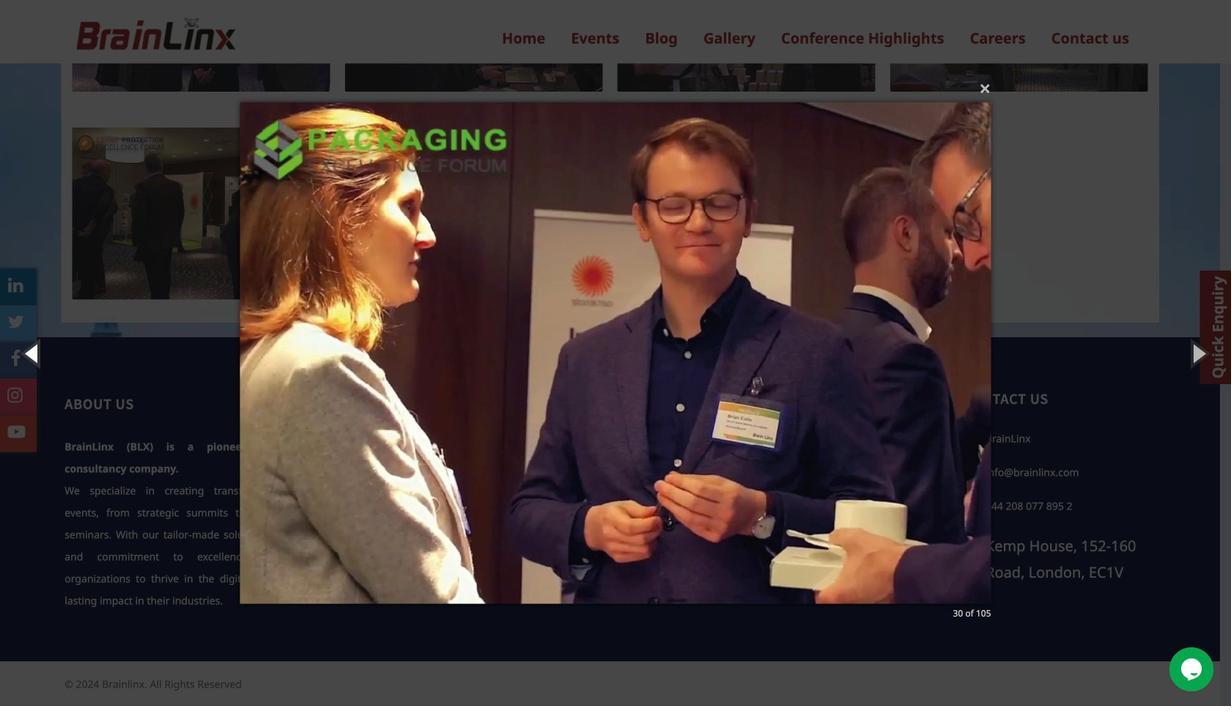 Task type: locate. For each thing, give the bounding box(es) containing it.
twitter image
[[8, 313, 24, 331]]

brainlinx logo image
[[73, 12, 238, 64]]

blx discussion12 image
[[240, 73, 992, 633]]

linkedin image
[[8, 276, 23, 294]]



Task type: vqa. For each thing, say whether or not it's contained in the screenshot.
youtube play image
yes



Task type: describe. For each thing, give the bounding box(es) containing it.
facebook image
[[11, 350, 21, 367]]

youtube play image
[[8, 423, 25, 441]]

instagram image
[[7, 386, 23, 404]]



